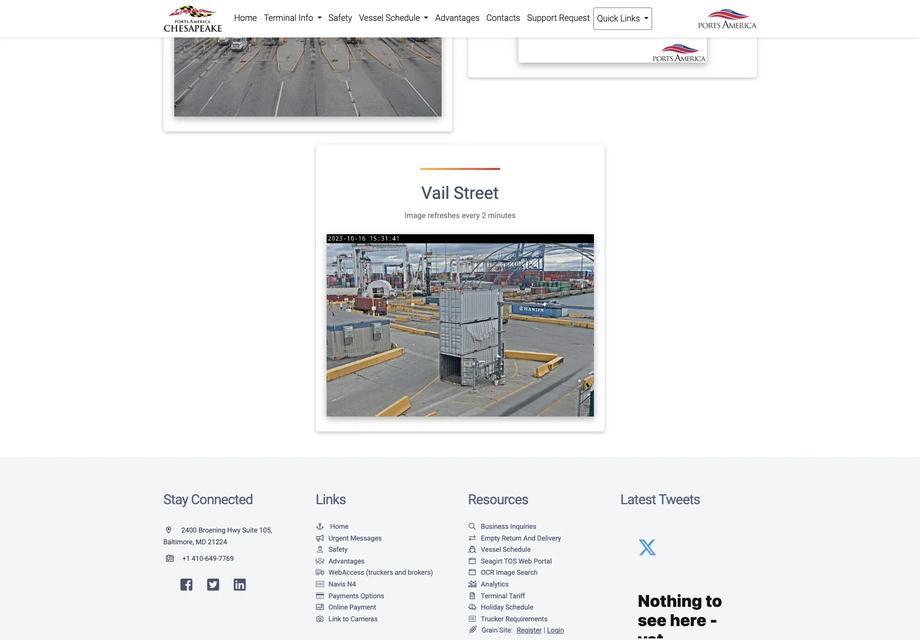 Task type: vqa. For each thing, say whether or not it's contained in the screenshot.
The Advantages to the left
yes



Task type: describe. For each thing, give the bounding box(es) containing it.
link to cameras
[[329, 615, 378, 623]]

webaccess (truckers and brokers)
[[329, 569, 433, 577]]

105,
[[259, 526, 272, 534]]

online payment link
[[316, 604, 377, 612]]

urgent
[[329, 534, 349, 542]]

holiday
[[481, 604, 504, 612]]

n4
[[348, 580, 356, 589]]

exchange image
[[468, 535, 477, 542]]

file invoice image
[[468, 593, 477, 600]]

brokers)
[[408, 569, 433, 577]]

1 vertical spatial advantages
[[329, 557, 365, 565]]

credit card image
[[316, 593, 324, 600]]

every
[[462, 211, 480, 220]]

terminal info
[[264, 13, 315, 23]]

0 vertical spatial advantages
[[436, 13, 480, 23]]

phone office image
[[166, 556, 182, 563]]

quick links
[[598, 13, 643, 24]]

bullhorn image
[[316, 535, 324, 542]]

and
[[395, 569, 406, 577]]

browser image for seagirt
[[468, 558, 477, 565]]

latest
[[621, 492, 656, 508]]

7769
[[219, 555, 234, 563]]

vail street
[[422, 183, 499, 203]]

2400 broening hwy suite 105, baltimore, md 21224 link
[[163, 526, 272, 546]]

latest tweets
[[621, 492, 701, 508]]

bells image
[[468, 605, 477, 612]]

options
[[361, 592, 385, 600]]

tariff
[[509, 592, 526, 600]]

stay
[[163, 492, 188, 508]]

urgent messages
[[329, 534, 382, 542]]

refreshes
[[428, 211, 460, 220]]

md
[[196, 538, 206, 546]]

register link
[[515, 627, 542, 635]]

seagirt
[[481, 557, 503, 565]]

+1
[[182, 555, 190, 563]]

cameras
[[351, 615, 378, 623]]

list alt image
[[468, 616, 477, 623]]

baltimore,
[[163, 538, 194, 546]]

1 vertical spatial image
[[496, 569, 515, 577]]

tweets
[[659, 492, 701, 508]]

info
[[299, 13, 313, 23]]

business inquiries
[[481, 523, 537, 531]]

search
[[517, 569, 538, 577]]

portal
[[534, 557, 552, 565]]

0 vertical spatial links
[[621, 13, 640, 24]]

ocr image search link
[[468, 569, 538, 577]]

inquiries
[[511, 523, 537, 531]]

2
[[482, 211, 486, 220]]

grain site: register | login
[[482, 626, 564, 635]]

2400 broening hwy suite 105, baltimore, md 21224
[[163, 526, 272, 546]]

contacts link
[[483, 7, 524, 29]]

0 vertical spatial home
[[234, 13, 257, 23]]

empty return and delivery
[[481, 534, 562, 542]]

terminal tariff
[[481, 592, 526, 600]]

|
[[544, 626, 546, 635]]

request
[[559, 13, 590, 23]]

empty return and delivery link
[[468, 534, 562, 542]]

street
[[454, 183, 499, 203]]

ship image
[[468, 547, 477, 554]]

holiday schedule link
[[468, 604, 534, 612]]

link
[[329, 615, 341, 623]]

1 horizontal spatial vessel
[[481, 546, 501, 554]]

image refreshes every 2 minutes
[[405, 211, 516, 220]]

truck container image
[[316, 570, 324, 577]]

credit card front image
[[316, 605, 324, 612]]

messages
[[351, 534, 382, 542]]

1 horizontal spatial home
[[330, 523, 349, 531]]

and
[[524, 534, 536, 542]]

hwy
[[227, 526, 241, 534]]

connected
[[191, 492, 253, 508]]

tos
[[504, 557, 517, 565]]

vail
[[422, 183, 450, 203]]

trucker
[[481, 615, 504, 623]]

webaccess (truckers and brokers) link
[[316, 569, 433, 577]]

seagirt tos web portal link
[[468, 557, 552, 565]]

2 safety from the top
[[329, 546, 348, 554]]

home link for terminal info link
[[231, 7, 261, 29]]

minutes
[[488, 211, 516, 220]]



Task type: locate. For each thing, give the bounding box(es) containing it.
649-
[[205, 555, 219, 563]]

home
[[234, 13, 257, 23], [330, 523, 349, 531]]

+1 410-649-7769
[[182, 555, 234, 563]]

linkedin image
[[234, 578, 246, 592]]

0 horizontal spatial links
[[316, 492, 346, 508]]

analytics
[[481, 580, 509, 589]]

links up anchor image
[[316, 492, 346, 508]]

1 vertical spatial safety link
[[316, 546, 348, 554]]

broening
[[199, 526, 226, 534]]

+1 410-649-7769 link
[[163, 555, 234, 563]]

ocr
[[481, 569, 495, 577]]

requirements
[[506, 615, 548, 623]]

1 horizontal spatial image
[[496, 569, 515, 577]]

0 horizontal spatial vessel schedule link
[[356, 7, 432, 29]]

410-
[[192, 555, 205, 563]]

container storage image
[[316, 582, 324, 588]]

0 vertical spatial terminal
[[264, 13, 297, 23]]

1 vertical spatial advantages link
[[316, 557, 365, 565]]

1 horizontal spatial home link
[[316, 523, 349, 531]]

schedule for rightmost vessel schedule link
[[503, 546, 531, 554]]

analytics link
[[468, 580, 509, 589]]

camera image
[[316, 616, 324, 623]]

terminal info link
[[261, 7, 325, 29]]

0 horizontal spatial advantages
[[329, 557, 365, 565]]

twitter square image
[[207, 578, 219, 592]]

web
[[519, 557, 532, 565]]

business inquiries link
[[468, 523, 537, 531]]

payment
[[350, 604, 377, 612]]

0 vertical spatial image
[[405, 211, 426, 220]]

links right quick
[[621, 13, 640, 24]]

quick
[[598, 13, 619, 24]]

0 vertical spatial home link
[[231, 7, 261, 29]]

trucker requirements
[[481, 615, 548, 623]]

quick links link
[[594, 7, 653, 30]]

anchor image
[[316, 524, 324, 531]]

1 browser image from the top
[[468, 558, 477, 565]]

online
[[329, 604, 348, 612]]

suite
[[242, 526, 258, 534]]

holiday schedule
[[481, 604, 534, 612]]

0 vertical spatial safety
[[329, 13, 352, 23]]

online payment
[[329, 604, 377, 612]]

browser image for ocr
[[468, 570, 477, 577]]

home up urgent
[[330, 523, 349, 531]]

grain
[[482, 627, 498, 635]]

0 vertical spatial vessel schedule link
[[356, 7, 432, 29]]

1 horizontal spatial links
[[621, 13, 640, 24]]

navis n4 link
[[316, 580, 356, 589]]

safety link for left vessel schedule link
[[325, 7, 356, 29]]

map marker alt image
[[166, 527, 180, 534]]

1 vertical spatial home
[[330, 523, 349, 531]]

hand receiving image
[[316, 558, 324, 565]]

webaccess
[[329, 569, 365, 577]]

analytics image
[[468, 582, 477, 588]]

1 vertical spatial vessel schedule
[[481, 546, 531, 554]]

login link
[[548, 627, 564, 635]]

terminal for terminal info
[[264, 13, 297, 23]]

0 horizontal spatial image
[[405, 211, 426, 220]]

terminal inside terminal info link
[[264, 13, 297, 23]]

business
[[481, 523, 509, 531]]

1 horizontal spatial advantages
[[436, 13, 480, 23]]

0 horizontal spatial vessel
[[359, 13, 384, 23]]

0 vertical spatial advantages link
[[432, 7, 483, 29]]

2400
[[182, 526, 197, 534]]

safety right info
[[329, 13, 352, 23]]

browser image
[[468, 558, 477, 565], [468, 570, 477, 577]]

support
[[527, 13, 557, 23]]

payments options link
[[316, 592, 385, 600]]

advantages link up "webaccess"
[[316, 557, 365, 565]]

0 vertical spatial vessel schedule
[[359, 13, 422, 23]]

1 horizontal spatial vessel schedule link
[[468, 546, 531, 554]]

terminal for terminal tariff
[[481, 592, 508, 600]]

browser image inside ocr image search link
[[468, 570, 477, 577]]

safety link right info
[[325, 7, 356, 29]]

2 browser image from the top
[[468, 570, 477, 577]]

0 horizontal spatial advantages link
[[316, 557, 365, 565]]

0 horizontal spatial home
[[234, 13, 257, 23]]

2 vertical spatial schedule
[[506, 604, 534, 612]]

safety link
[[325, 7, 356, 29], [316, 546, 348, 554]]

schedule for holiday schedule link
[[506, 604, 534, 612]]

advantages
[[436, 13, 480, 23], [329, 557, 365, 565]]

browser image inside seagirt tos web portal link
[[468, 558, 477, 565]]

stay connected
[[163, 492, 253, 508]]

0 horizontal spatial vessel schedule
[[359, 13, 422, 23]]

urgent messages link
[[316, 534, 382, 542]]

1 vertical spatial vessel
[[481, 546, 501, 554]]

wheat image
[[468, 627, 478, 634]]

0 vertical spatial vessel
[[359, 13, 384, 23]]

links
[[621, 13, 640, 24], [316, 492, 346, 508]]

safety
[[329, 13, 352, 23], [329, 546, 348, 554]]

return
[[502, 534, 522, 542]]

seagirt tos web portal
[[481, 557, 552, 565]]

support request
[[527, 13, 590, 23]]

advantages left contacts at the right top
[[436, 13, 480, 23]]

21224
[[208, 538, 227, 546]]

delivery
[[538, 534, 562, 542]]

search image
[[468, 524, 477, 531]]

ocr image search
[[481, 569, 538, 577]]

advantages link left contacts at the right top
[[432, 7, 483, 29]]

link to cameras link
[[316, 615, 378, 623]]

live image image
[[174, 0, 442, 117], [519, 0, 707, 63], [327, 235, 594, 417]]

1 horizontal spatial advantages link
[[432, 7, 483, 29]]

0 vertical spatial safety link
[[325, 7, 356, 29]]

browser image up analytics image
[[468, 570, 477, 577]]

home link for the urgent messages link
[[316, 523, 349, 531]]

safety link down urgent
[[316, 546, 348, 554]]

site:
[[500, 627, 513, 635]]

home left terminal info
[[234, 13, 257, 23]]

image down seagirt tos web portal link in the bottom right of the page
[[496, 569, 515, 577]]

1 vertical spatial links
[[316, 492, 346, 508]]

payments options
[[329, 592, 385, 600]]

resources
[[468, 492, 529, 508]]

terminal tariff link
[[468, 592, 526, 600]]

support request link
[[524, 7, 594, 29]]

home link left terminal info
[[231, 7, 261, 29]]

navis n4
[[329, 580, 356, 589]]

advantages up "webaccess"
[[329, 557, 365, 565]]

terminal down analytics
[[481, 592, 508, 600]]

login
[[548, 627, 564, 635]]

home link
[[231, 7, 261, 29], [316, 523, 349, 531]]

contacts
[[487, 13, 521, 23]]

0 vertical spatial browser image
[[468, 558, 477, 565]]

1 vertical spatial safety
[[329, 546, 348, 554]]

navis
[[329, 580, 346, 589]]

terminal
[[264, 13, 297, 23], [481, 592, 508, 600]]

1 vertical spatial vessel schedule link
[[468, 546, 531, 554]]

0 horizontal spatial home link
[[231, 7, 261, 29]]

to
[[343, 615, 349, 623]]

1 horizontal spatial terminal
[[481, 592, 508, 600]]

(truckers
[[366, 569, 393, 577]]

facebook square image
[[181, 578, 193, 592]]

1 vertical spatial home link
[[316, 523, 349, 531]]

schedule
[[386, 13, 420, 23], [503, 546, 531, 554], [506, 604, 534, 612]]

image left "refreshes"
[[405, 211, 426, 220]]

1 horizontal spatial vessel schedule
[[481, 546, 531, 554]]

payments
[[329, 592, 359, 600]]

terminal left info
[[264, 13, 297, 23]]

0 vertical spatial schedule
[[386, 13, 420, 23]]

1 vertical spatial browser image
[[468, 570, 477, 577]]

1 safety from the top
[[329, 13, 352, 23]]

empty
[[481, 534, 500, 542]]

register
[[517, 627, 542, 635]]

user hard hat image
[[316, 547, 324, 554]]

schedule inside vessel schedule link
[[386, 13, 420, 23]]

safety down urgent
[[329, 546, 348, 554]]

trucker requirements link
[[468, 615, 548, 623]]

browser image down ship image
[[468, 558, 477, 565]]

0 horizontal spatial terminal
[[264, 13, 297, 23]]

1 vertical spatial terminal
[[481, 592, 508, 600]]

1 vertical spatial schedule
[[503, 546, 531, 554]]

safety link for the leftmost advantages link
[[316, 546, 348, 554]]

home link up urgent
[[316, 523, 349, 531]]



